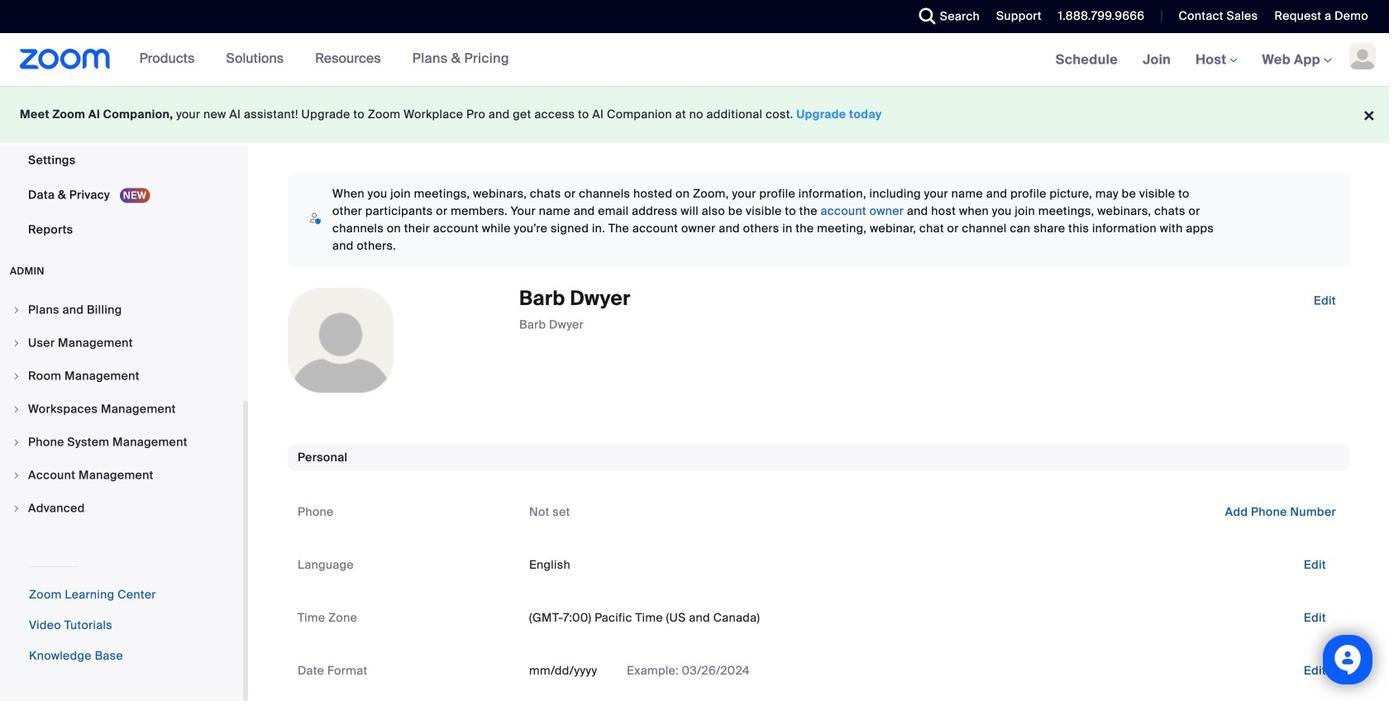 Task type: describe. For each thing, give the bounding box(es) containing it.
3 menu item from the top
[[0, 361, 243, 392]]

personal menu menu
[[0, 0, 243, 248]]

zoom logo image
[[20, 49, 111, 69]]

2 menu item from the top
[[0, 328, 243, 359]]

user photo image
[[289, 289, 393, 393]]

right image for fourth menu item from the top of the 'admin menu' menu
[[12, 405, 22, 414]]

right image for third menu item from the bottom of the 'admin menu' menu
[[12, 438, 22, 448]]

right image for first menu item from the bottom of the 'admin menu' menu
[[12, 504, 22, 514]]



Task type: locate. For each thing, give the bounding box(es) containing it.
admin menu menu
[[0, 295, 243, 526]]

right image
[[12, 305, 22, 315], [12, 371, 22, 381], [12, 405, 22, 414], [12, 471, 22, 481]]

right image for 1st menu item from the top
[[12, 305, 22, 315]]

3 right image from the top
[[12, 405, 22, 414]]

5 menu item from the top
[[0, 427, 243, 458]]

1 vertical spatial right image
[[12, 438, 22, 448]]

7 menu item from the top
[[0, 493, 243, 524]]

right image for second menu item from the top
[[12, 338, 22, 348]]

1 right image from the top
[[12, 338, 22, 348]]

edit user photo image
[[328, 333, 354, 348]]

6 menu item from the top
[[0, 460, 243, 491]]

2 right image from the top
[[12, 438, 22, 448]]

profile picture image
[[1350, 43, 1377, 69]]

right image
[[12, 338, 22, 348], [12, 438, 22, 448], [12, 504, 22, 514]]

product information navigation
[[127, 33, 522, 86]]

right image for fifth menu item from the bottom of the 'admin menu' menu
[[12, 371, 22, 381]]

right image for 2nd menu item from the bottom
[[12, 471, 22, 481]]

banner
[[0, 33, 1390, 87]]

2 right image from the top
[[12, 371, 22, 381]]

4 menu item from the top
[[0, 394, 243, 425]]

1 menu item from the top
[[0, 295, 243, 326]]

0 vertical spatial right image
[[12, 338, 22, 348]]

meetings navigation
[[1044, 33, 1390, 87]]

3 right image from the top
[[12, 504, 22, 514]]

4 right image from the top
[[12, 471, 22, 481]]

footer
[[0, 86, 1390, 143]]

menu item
[[0, 295, 243, 326], [0, 328, 243, 359], [0, 361, 243, 392], [0, 394, 243, 425], [0, 427, 243, 458], [0, 460, 243, 491], [0, 493, 243, 524]]

2 vertical spatial right image
[[12, 504, 22, 514]]

1 right image from the top
[[12, 305, 22, 315]]



Task type: vqa. For each thing, say whether or not it's contained in the screenshot.
the product information navigation
yes



